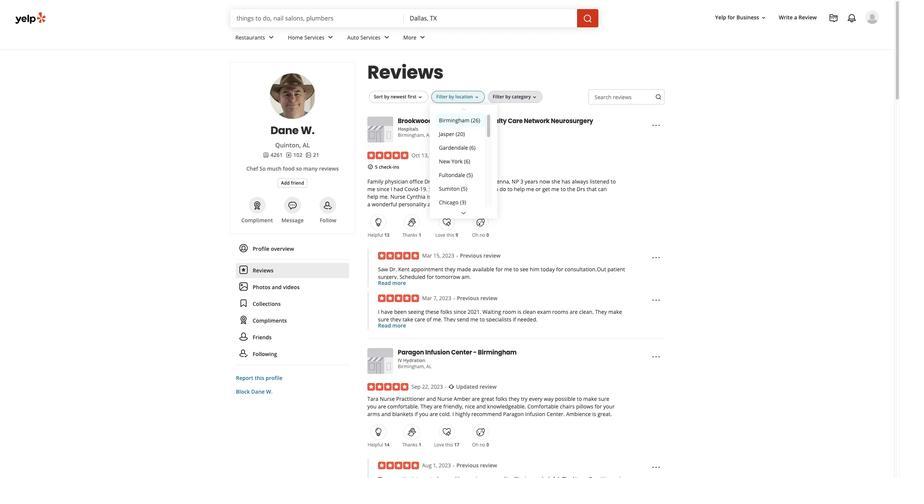 Task type: describe. For each thing, give the bounding box(es) containing it.
made
[[457, 266, 471, 273]]

(5) for fultondale (5)
[[467, 171, 473, 179]]

16 review v2 image
[[286, 152, 292, 158]]

thanks for helpful 13
[[402, 232, 418, 239]]

more inside i have been seeing these folks since 2021. waiting room is clean exam rooms are clean. they make sure they take care of me. they send me to specialists if needed. read more
[[393, 322, 406, 329]]

read inside i have been seeing these folks since 2021. waiting room is clean exam rooms are clean. they make sure they take care of me. they send me to specialists if needed. read more
[[378, 322, 391, 329]]

this for profile
[[255, 374, 264, 382]]

1 for love this 9
[[419, 232, 422, 239]]

try
[[521, 396, 528, 403]]

many
[[303, 165, 318, 172]]

and up recommend
[[477, 403, 486, 410]]

0 horizontal spatial dane
[[251, 388, 265, 395]]

review for mar 7, 2023
[[481, 295, 498, 302]]

exam
[[538, 308, 551, 316]]

16 chevron down v2 image for business
[[761, 15, 767, 21]]

24 chevron down v2 image for home services
[[326, 33, 335, 42]]

comfortable
[[528, 403, 559, 410]]

previous for since
[[457, 295, 479, 302]]

much
[[267, 165, 282, 172]]

1 vertical spatial w.
[[266, 388, 273, 395]]

region containing brookwood baptist health specialty care network neurosurgery
[[365, 83, 668, 478]]

(9 reactions) element
[[456, 232, 458, 239]]

0 vertical spatial she
[[552, 178, 561, 185]]

to right listened
[[611, 178, 616, 185]]

drs
[[577, 186, 586, 193]]

great inside family physician office dr walter dunn, i have seen jenna, np 3 years now she has always listened to me since i had covid-19. she tries everything she can do to help me or get me  to the drs that can help me. nurse cynthia is great she has a wonderful personality ambiance is great.
[[432, 193, 445, 201]]

profile
[[266, 374, 283, 382]]

tomorrow
[[436, 274, 461, 281]]

business
[[737, 14, 760, 21]]

quinton,
[[275, 141, 301, 149]]

5
[[375, 164, 378, 170]]

they inside the "saw dr. kent appointment they made available for me to see him today for consultation.out patient surgery. scheduled for tomorrow am. read more"
[[445, 266, 456, 273]]

folks inside tara nurse practitioner and nurse amber are great folks they try every way possible to make sure you are comfortable. they are friendly, nice and knowledgeable. comfortable chairs pillows for your arms and blankets if you are cold. i highly recommend paragon infusion center. ambience is great.
[[496, 396, 508, 403]]

read more button for have
[[378, 322, 406, 330]]

location
[[456, 94, 473, 100]]

iv hydration link
[[398, 358, 426, 364]]

16 chevron down v2 image for sort by newest first
[[418, 94, 424, 100]]

1 horizontal spatial she
[[480, 186, 488, 193]]

family physician office dr walter dunn, i have seen jenna, np 3 years now she has always listened to me since i had covid-19. she tries everything she can do to help me or get me  to the drs that can help me. nurse cynthia is great she has a wonderful personality ambiance is great.
[[368, 178, 616, 208]]

1,
[[433, 462, 438, 469]]

are up nice
[[472, 396, 480, 403]]

2023 for oct 13, 2023
[[430, 152, 443, 159]]

1 horizontal spatial they
[[444, 316, 456, 323]]

friend
[[291, 180, 304, 186]]

dr
[[425, 178, 431, 185]]

category
[[512, 94, 531, 100]]

i up everything
[[466, 178, 468, 185]]

brookwood baptist health specialty care network neurosurgery hospitals birmingham, al
[[398, 117, 594, 138]]

me. inside family physician office dr walter dunn, i have seen jenna, np 3 years now she has always listened to me since i had covid-19. she tries everything she can do to help me or get me  to the drs that can help me. nurse cynthia is great she has a wonderful personality ambiance is great.
[[380, 193, 389, 201]]

great. inside family physician office dr walter dunn, i have seen jenna, np 3 years now she has always listened to me since i had covid-19. she tries everything she can do to help me or get me  to the drs that can help me. nurse cynthia is great she has a wonderful personality ambiance is great.
[[459, 201, 473, 208]]

5 star rating image for mar 15, 2023
[[378, 252, 419, 260]]

these
[[426, 308, 439, 316]]

al inside dane w. quinton, al
[[303, 141, 310, 149]]

to right do
[[508, 186, 513, 193]]

auto
[[347, 34, 359, 41]]

none field 'find'
[[237, 14, 398, 22]]

are inside i have been seeing these folks since 2021. waiting room is clean exam rooms are clean. they make sure they take care of me. they send me to specialists if needed. read more
[[570, 308, 578, 316]]

2023 for mar 15, 2023
[[442, 252, 455, 259]]

this for 9
[[447, 232, 455, 239]]

review for mar 15, 2023
[[484, 252, 501, 259]]

mar for mar 7, 2023
[[422, 295, 432, 302]]

appointment
[[411, 266, 444, 273]]

thanks 1 for 13
[[402, 232, 422, 239]]

by for newest
[[384, 94, 390, 100]]

sep 22, 2023
[[412, 383, 443, 391]]

2 vertical spatial she
[[447, 193, 455, 201]]

1 vertical spatial (6)
[[464, 158, 470, 165]]

they inside tara nurse practitioner and nurse amber are great folks they try every way possible to make sure you are comfortable. they are friendly, nice and knowledgeable. comfortable chairs pillows for your arms and blankets if you are cold. i highly recommend paragon infusion center. ambience is great.
[[421, 403, 433, 410]]

15,
[[434, 252, 441, 259]]

everything
[[452, 186, 478, 193]]

updated for health
[[456, 152, 478, 159]]

me inside i have been seeing these folks since 2021. waiting room is clean exam rooms are clean. they make sure they take care of me. they send me to specialists if needed. read more
[[471, 316, 479, 323]]

clean.
[[580, 308, 594, 316]]

report
[[236, 374, 254, 382]]

care
[[508, 117, 523, 125]]

available
[[473, 266, 495, 273]]

me down family
[[368, 186, 376, 193]]

(1 reaction) element for love this 9
[[419, 232, 422, 239]]

great inside tara nurse practitioner and nurse amber are great folks they try every way possible to make sure you are comfortable. they are friendly, nice and knowledgeable. comfortable chairs pillows for your arms and blankets if you are cold. i highly recommend paragon infusion center. ambience is great.
[[482, 396, 495, 403]]

102
[[293, 151, 303, 159]]

aug
[[422, 462, 432, 469]]

16 chevron down v2 image for category
[[532, 94, 538, 100]]

for right today
[[557, 266, 564, 273]]

the
[[568, 186, 576, 193]]

write a review link
[[776, 11, 820, 25]]

16 friends v2 image
[[263, 152, 269, 158]]

Find text field
[[237, 14, 398, 22]]

pillows
[[576, 403, 594, 410]]

love for love this 17
[[434, 442, 444, 448]]

since inside family physician office dr walter dunn, i have seen jenna, np 3 years now she has always listened to me since i had covid-19. she tries everything she can do to help me or get me  to the drs that can help me. nurse cynthia is great she has a wonderful personality ambiance is great.
[[377, 186, 390, 193]]

ambiance
[[428, 201, 452, 208]]

helpful 13
[[368, 232, 390, 239]]

helpful for helpful 13
[[368, 232, 383, 239]]

maria w. image
[[866, 10, 880, 24]]

0 vertical spatial they
[[595, 308, 607, 316]]

paragon inside paragon infusion center - birmingham iv hydration birmingham, al
[[398, 348, 424, 357]]

helpful for helpful 14
[[368, 442, 383, 448]]

1 vertical spatial you
[[419, 411, 429, 418]]

(13 reactions) element
[[385, 232, 390, 239]]

thanks 1 for 14
[[402, 442, 422, 448]]

seeing
[[408, 308, 424, 316]]

a inside family physician office dr walter dunn, i have seen jenna, np 3 years now she has always listened to me since i had covid-19. she tries everything she can do to help me or get me  to the drs that can help me. nurse cynthia is great she has a wonderful personality ambiance is great.
[[368, 201, 371, 208]]

collections
[[253, 300, 281, 308]]

me inside the "saw dr. kent appointment they made available for me to see him today for consultation.out patient surgery. scheduled for tomorrow am. read more"
[[504, 266, 512, 273]]

jenna,
[[495, 178, 511, 185]]

love for love this 9
[[436, 232, 446, 239]]

5 check-ins
[[375, 164, 400, 170]]

follow image
[[324, 201, 333, 210]]

24 collections v2 image
[[239, 299, 248, 308]]

for down appointment
[[427, 274, 434, 281]]

office
[[410, 178, 423, 185]]

more inside the "saw dr. kent appointment they made available for me to see him today for consultation.out patient surgery. scheduled for tomorrow am. read more"
[[393, 280, 406, 287]]

compliments
[[253, 317, 287, 324]]

block
[[236, 388, 250, 395]]

helpful 14
[[368, 442, 390, 448]]

love this 9
[[436, 232, 458, 239]]

have inside family physician office dr walter dunn, i have seen jenna, np 3 years now she has always listened to me since i had covid-19. she tries everything she can do to help me or get me  to the drs that can help me. nurse cynthia is great she has a wonderful personality ambiance is great.
[[469, 178, 481, 185]]

sumiton (5)
[[439, 185, 468, 192]]

health
[[457, 117, 477, 125]]

al inside brookwood baptist health specialty care network neurosurgery hospitals birmingham, al
[[427, 132, 432, 138]]

1 vertical spatial reviews
[[319, 165, 339, 172]]

compliment image
[[253, 201, 262, 210]]

0 vertical spatial you
[[368, 403, 377, 410]]

saw dr. kent appointment they made available for me to see him today for consultation.out patient surgery. scheduled for tomorrow am. read more
[[378, 266, 625, 287]]

w. inside dane w. quinton, al
[[301, 123, 315, 138]]

(0 reactions) element for love this 9
[[487, 232, 489, 239]]

report this profile
[[236, 374, 283, 382]]

add
[[281, 180, 290, 186]]

way
[[544, 396, 554, 403]]

filter for filter by category
[[493, 94, 504, 100]]

by for category
[[506, 94, 511, 100]]

new
[[439, 158, 450, 165]]

great. inside tara nurse practitioner and nurse amber are great folks they try every way possible to make sure you are comfortable. they are friendly, nice and knowledgeable. comfortable chairs pillows for your arms and blankets if you are cold. i highly recommend paragon infusion center. ambience is great.
[[598, 411, 612, 418]]

since inside i have been seeing these folks since 2021. waiting room is clean exam rooms are clean. they make sure they take care of me. they send me to specialists if needed. read more
[[454, 308, 467, 316]]

patient
[[608, 266, 625, 273]]

birmingham, inside brookwood baptist health specialty care network neurosurgery hospitals birmingham, al
[[398, 132, 425, 138]]

rooms
[[553, 308, 569, 316]]

me down the years
[[526, 186, 534, 193]]

auto services
[[347, 34, 381, 41]]

13,
[[422, 152, 429, 159]]

are up cold. at bottom
[[434, 403, 442, 410]]

al inside paragon infusion center - birmingham iv hydration birmingham, al
[[427, 364, 432, 370]]

infusion inside paragon infusion center - birmingham iv hydration birmingham, al
[[425, 348, 450, 357]]

1 for love this 17
[[419, 442, 422, 448]]

thanks for helpful 14
[[402, 442, 418, 448]]

photos element
[[306, 151, 319, 159]]

16 photos v2 image
[[306, 152, 312, 158]]

add friend button
[[278, 179, 308, 188]]

clean
[[523, 308, 536, 316]]

photos and videos
[[253, 284, 300, 291]]

jasper (20) button
[[436, 127, 486, 141]]

menu containing profile overview
[[236, 241, 349, 365]]

nurse inside family physician office dr walter dunn, i have seen jenna, np 3 years now she has always listened to me since i had covid-19. she tries everything she can do to help me or get me  to the drs that can help me. nurse cynthia is great she has a wonderful personality ambiance is great.
[[391, 193, 406, 201]]

am.
[[462, 274, 471, 281]]

24 profile v2 image
[[239, 244, 248, 253]]

by for location
[[449, 94, 454, 100]]

chicago (3)
[[439, 199, 466, 206]]

love this 17
[[434, 442, 460, 448]]

24 following v2 image
[[239, 349, 248, 358]]

so
[[296, 165, 302, 172]]

restaurants link
[[229, 27, 282, 49]]

sort
[[374, 94, 383, 100]]

hydration
[[403, 358, 426, 364]]

paragon infusion center - birmingham iv hydration birmingham, al
[[398, 348, 517, 370]]

fultondale (5)
[[439, 171, 473, 179]]

2 vertical spatial previous
[[457, 462, 479, 469]]

user actions element
[[710, 10, 890, 56]]

projects image
[[830, 14, 839, 23]]

are left cold. at bottom
[[430, 411, 438, 418]]

4 menu image from the top
[[652, 463, 661, 472]]

(17 reactions) element
[[454, 442, 460, 448]]

i inside i have been seeing these folks since 2021. waiting room is clean exam rooms are clean. they make sure they take care of me. they send me to specialists if needed. read more
[[378, 308, 380, 316]]

24 chevron down v2 image for auto services
[[382, 33, 391, 42]]

years
[[525, 178, 538, 185]]

for inside button
[[728, 14, 736, 21]]

2023 for aug 1, 2023
[[439, 462, 451, 469]]

is down she
[[427, 193, 431, 201]]

0 vertical spatial (6)
[[470, 144, 476, 151]]

cynthia
[[407, 193, 426, 201]]

write
[[779, 14, 793, 21]]

me right the get
[[552, 186, 560, 193]]

5 star rating image for mar 7, 2023
[[378, 295, 419, 302]]

nurse up friendly,
[[438, 396, 453, 403]]

chef
[[247, 165, 258, 172]]



Task type: vqa. For each thing, say whether or not it's contained in the screenshot.
an for Sammy's
no



Task type: locate. For each thing, give the bounding box(es) containing it.
for inside tara nurse practitioner and nurse amber are great folks they try every way possible to make sure you are comfortable. they are friendly, nice and knowledgeable. comfortable chairs pillows for your arms and blankets if you are cold. i highly recommend paragon infusion center. ambience is great.
[[595, 403, 602, 410]]

previous review up available
[[460, 252, 501, 259]]

1 vertical spatial previous review
[[457, 295, 498, 302]]

region
[[365, 83, 668, 478]]

me down the 2021.
[[471, 316, 479, 323]]

1 horizontal spatial by
[[449, 94, 454, 100]]

iv
[[398, 358, 402, 364]]

no for 9
[[480, 232, 485, 239]]

al right hydration
[[427, 364, 432, 370]]

friends link
[[236, 330, 349, 345]]

1 none field from the left
[[237, 14, 398, 22]]

oh no 0 for love this 17
[[472, 442, 489, 448]]

previous up the 2021.
[[457, 295, 479, 302]]

have up everything
[[469, 178, 481, 185]]

24 chevron down v2 image inside auto services link
[[382, 33, 391, 42]]

1 vertical spatial oh no 0
[[472, 442, 489, 448]]

1 vertical spatial birmingham,
[[398, 364, 425, 370]]

updated review down gardendale (6)
[[456, 152, 496, 159]]

to inside tara nurse practitioner and nurse amber are great folks they try every way possible to make sure you are comfortable. they are friendly, nice and knowledgeable. comfortable chairs pillows for your arms and blankets if you are cold. i highly recommend paragon infusion center. ambience is great.
[[577, 396, 582, 403]]

collections link
[[236, 297, 349, 312]]

dane up quinton,
[[271, 123, 299, 138]]

1 menu image from the top
[[652, 121, 661, 130]]

business categories element
[[229, 27, 880, 49]]

0 horizontal spatial help
[[368, 193, 378, 201]]

me. right of
[[433, 316, 443, 323]]

1 filter from the left
[[437, 94, 448, 100]]

2 vertical spatial al
[[427, 364, 432, 370]]

0 horizontal spatial a
[[368, 201, 371, 208]]

sort by newest first button
[[369, 91, 429, 103]]

1 vertical spatial (0 reactions) element
[[487, 442, 489, 448]]

sure inside tara nurse practitioner and nurse amber are great folks they try every way possible to make sure you are comfortable. they are friendly, nice and knowledgeable. comfortable chairs pillows for your arms and blankets if you are cold. i highly recommend paragon infusion center. ambience is great.
[[599, 396, 610, 403]]

2 none field from the left
[[410, 14, 571, 22]]

1 vertical spatial has
[[457, 193, 466, 201]]

1 no from the top
[[480, 232, 485, 239]]

0 vertical spatial 1
[[419, 232, 422, 239]]

filter for filter by location
[[437, 94, 448, 100]]

mar for mar 15, 2023
[[422, 252, 432, 259]]

if down the room
[[513, 316, 516, 323]]

0 horizontal spatial she
[[447, 193, 455, 201]]

24 chevron down v2 image down (3)
[[459, 209, 468, 218]]

1 horizontal spatial have
[[469, 178, 481, 185]]

0 horizontal spatial reviews
[[319, 165, 339, 172]]

1 horizontal spatial w.
[[301, 123, 315, 138]]

1 vertical spatial a
[[368, 201, 371, 208]]

services right home in the left top of the page
[[305, 34, 325, 41]]

1 horizontal spatial great.
[[598, 411, 612, 418]]

love left "(9 reactions)" element
[[436, 232, 446, 239]]

1 horizontal spatial reviews
[[368, 60, 444, 85]]

1 vertical spatial previous
[[457, 295, 479, 302]]

1 vertical spatial folks
[[496, 396, 508, 403]]

every
[[529, 396, 543, 403]]

w. up quinton,
[[301, 123, 315, 138]]

1 horizontal spatial great
[[482, 396, 495, 403]]

nice
[[465, 403, 475, 410]]

2 read from the top
[[378, 322, 391, 329]]

is left (3)
[[453, 201, 457, 208]]

paragon up iv hydration link
[[398, 348, 424, 357]]

care
[[415, 316, 425, 323]]

no
[[480, 232, 485, 239], [480, 442, 485, 448]]

sure
[[378, 316, 389, 323], [599, 396, 610, 403]]

16 chevron down v2 image for filter by location
[[474, 94, 480, 100]]

1 oh from the top
[[472, 232, 479, 239]]

neurosurgery
[[551, 117, 594, 125]]

see
[[520, 266, 529, 273]]

no for 17
[[480, 442, 485, 448]]

she right now
[[552, 178, 561, 185]]

filter left category
[[493, 94, 504, 100]]

16 chevron down v2 image right location on the right top
[[474, 94, 480, 100]]

16 chevron down v2 image inside yelp for business button
[[761, 15, 767, 21]]

2 vertical spatial they
[[421, 403, 433, 410]]

home services link
[[282, 27, 341, 49]]

0 horizontal spatial paragon
[[398, 348, 424, 357]]

2023 right 13,
[[430, 152, 443, 159]]

dane inside dane w. quinton, al
[[271, 123, 299, 138]]

by inside popup button
[[384, 94, 390, 100]]

16 chevron down v2 image right business
[[761, 15, 767, 21]]

al left jasper
[[427, 132, 432, 138]]

make inside tara nurse practitioner and nurse amber are great folks they try every way possible to make sure you are comfortable. they are friendly, nice and knowledgeable. comfortable chairs pillows for your arms and blankets if you are cold. i highly recommend paragon infusion center. ambience is great.
[[584, 396, 597, 403]]

2 services from the left
[[361, 34, 381, 41]]

2 vertical spatial this
[[446, 442, 453, 448]]

birmingham, inside paragon infusion center - birmingham iv hydration birmingham, al
[[398, 364, 425, 370]]

this left profile
[[255, 374, 264, 382]]

home
[[288, 34, 303, 41]]

2 vertical spatial they
[[509, 396, 520, 403]]

2 horizontal spatial they
[[595, 308, 607, 316]]

been
[[394, 308, 407, 316]]

infusion left center on the right bottom of page
[[425, 348, 450, 357]]

1
[[419, 232, 422, 239], [419, 442, 422, 448]]

block dane w.
[[236, 388, 273, 395]]

and down sep 22, 2023
[[427, 396, 436, 403]]

more
[[404, 34, 417, 41]]

they left try
[[509, 396, 520, 403]]

1 horizontal spatial help
[[514, 186, 525, 193]]

1 (0 reactions) element from the top
[[487, 232, 489, 239]]

are left the clean.
[[570, 308, 578, 316]]

great. down everything
[[459, 201, 473, 208]]

1 vertical spatial love
[[434, 442, 444, 448]]

make up pillows
[[584, 396, 597, 403]]

None field
[[237, 14, 398, 22], [410, 14, 571, 22]]

(6) down jasper (20) button
[[470, 144, 476, 151]]

birmingham inside button
[[439, 117, 470, 124]]

sure inside i have been seeing these folks since 2021. waiting room is clean exam rooms are clean. they make sure they take care of me. they send me to specialists if needed. read more
[[378, 316, 389, 323]]

2 birmingham, from the top
[[398, 364, 425, 370]]

1 vertical spatial no
[[480, 442, 485, 448]]

they
[[445, 266, 456, 273], [391, 316, 401, 323], [509, 396, 520, 403]]

2 horizontal spatial they
[[509, 396, 520, 403]]

0 for 17
[[487, 442, 489, 448]]

24 compliment v2 image
[[239, 316, 248, 325]]

(14 reactions) element
[[385, 442, 390, 448]]

friends element
[[263, 151, 283, 159]]

24 chevron down v2 image left auto
[[326, 33, 335, 42]]

1 birmingham, from the top
[[398, 132, 425, 138]]

5 star rating image for aug 1, 2023
[[378, 462, 419, 470]]

room
[[503, 308, 516, 316]]

dane w. link
[[240, 123, 346, 138]]

tries
[[440, 186, 451, 193]]

0 vertical spatial they
[[445, 266, 456, 273]]

mar
[[422, 252, 432, 259], [422, 295, 432, 302]]

1 horizontal spatial a
[[795, 14, 798, 21]]

1 oh no 0 from the top
[[472, 232, 489, 239]]

updated down gardendale (6)
[[456, 152, 478, 159]]

1 vertical spatial (1 reaction) element
[[419, 442, 422, 448]]

specialists
[[486, 316, 512, 323]]

24 chevron down v2 image inside restaurants link
[[267, 33, 276, 42]]

photos
[[253, 284, 271, 291]]

2 read more button from the top
[[378, 322, 406, 330]]

1 vertical spatial make
[[584, 396, 597, 403]]

profile overview menu item
[[236, 241, 349, 260]]

services for home services
[[305, 34, 325, 41]]

5 star rating image up dr. on the bottom of the page
[[378, 252, 419, 260]]

0 vertical spatial (0 reactions) element
[[487, 232, 489, 239]]

2 can from the left
[[598, 186, 607, 193]]

mar 7, 2023
[[422, 295, 452, 302]]

to inside the "saw dr. kent appointment they made available for me to see him today for consultation.out patient surgery. scheduled for tomorrow am. read more"
[[514, 266, 519, 273]]

0 vertical spatial me.
[[380, 193, 389, 201]]

5 star rating image for oct 13, 2023
[[368, 152, 409, 159]]

message image
[[288, 201, 297, 210]]

2023 for mar 7, 2023
[[439, 295, 452, 302]]

1 vertical spatial they
[[391, 316, 401, 323]]

1 vertical spatial updated review
[[456, 383, 497, 391]]

0 horizontal spatial services
[[305, 34, 325, 41]]

reviews element
[[286, 151, 303, 159]]

food
[[283, 165, 295, 172]]

16 chevron down v2 image right first
[[418, 94, 424, 100]]

3 by from the left
[[506, 94, 511, 100]]

none field the near
[[410, 14, 571, 22]]

i down friendly,
[[453, 411, 454, 418]]

1 can from the left
[[490, 186, 499, 193]]

helpful left (13 reactions) element
[[368, 232, 383, 239]]

24 chevron down v2 image inside home services link
[[326, 33, 335, 42]]

0 horizontal spatial can
[[490, 186, 499, 193]]

0 vertical spatial mar
[[422, 252, 432, 259]]

(1 reaction) element for love this 17
[[419, 442, 422, 448]]

0 vertical spatial helpful
[[368, 232, 383, 239]]

write a review
[[779, 14, 817, 21]]

consultation.out
[[565, 266, 607, 273]]

nurse right tara
[[380, 396, 395, 403]]

birmingham up jasper (20)
[[439, 117, 470, 124]]

previous up made
[[460, 252, 482, 259]]

by left category
[[506, 94, 511, 100]]

2 (1 reaction) element from the top
[[419, 442, 422, 448]]

thanks right (13 reactions) element
[[402, 232, 418, 239]]

16 chevron down v2 image inside sort by newest first popup button
[[418, 94, 424, 100]]

dr.
[[390, 266, 397, 273]]

is inside tara nurse practitioner and nurse amber are great folks they try every way possible to make sure you are comfortable. they are friendly, nice and knowledgeable. comfortable chairs pillows for your arms and blankets if you are cold. i highly recommend paragon infusion center. ambience is great.
[[593, 411, 597, 418]]

review for aug 1, 2023
[[480, 462, 497, 469]]

1 thanks from the top
[[402, 232, 418, 239]]

0 vertical spatial thanks
[[402, 232, 418, 239]]

gardendale (6) button
[[436, 141, 486, 155]]

nurse
[[391, 193, 406, 201], [380, 396, 395, 403], [438, 396, 453, 403]]

2 no from the top
[[480, 442, 485, 448]]

him
[[530, 266, 540, 273]]

by inside dropdown button
[[506, 94, 511, 100]]

seen
[[482, 178, 494, 185]]

0 horizontal spatial has
[[457, 193, 466, 201]]

24 review v2 image
[[239, 266, 248, 275]]

make inside i have been seeing these folks since 2021. waiting room is clean exam rooms are clean. they make sure they take care of me. they send me to specialists if needed. read more
[[609, 308, 622, 316]]

have inside i have been seeing these folks since 2021. waiting room is clean exam rooms are clean. they make sure they take care of me. they send me to specialists if needed. read more
[[381, 308, 393, 316]]

24 chevron down v2 image for more
[[418, 33, 427, 42]]

filter inside popup button
[[437, 94, 448, 100]]

16 chevron down v2 image right category
[[532, 94, 538, 100]]

filter left location on the right top
[[437, 94, 448, 100]]

thanks
[[402, 232, 418, 239], [402, 442, 418, 448]]

they inside tara nurse practitioner and nurse amber are great folks they try every way possible to make sure you are comfortable. they are friendly, nice and knowledgeable. comfortable chairs pillows for your arms and blankets if you are cold. i highly recommend paragon infusion center. ambience is great.
[[509, 396, 520, 403]]

to up pillows
[[577, 396, 582, 403]]

0 horizontal spatial they
[[391, 316, 401, 323]]

16 chevron down v2 image inside "filter by category" dropdown button
[[532, 94, 538, 100]]

2 vertical spatial previous review
[[457, 462, 497, 469]]

0 vertical spatial if
[[513, 316, 516, 323]]

ins
[[393, 164, 400, 170]]

and right arms
[[382, 411, 391, 418]]

birmingham, up "sep"
[[398, 364, 425, 370]]

1 vertical spatial read more button
[[378, 322, 406, 330]]

  text field
[[589, 89, 665, 105]]

0 vertical spatial reviews
[[613, 94, 632, 101]]

ambience
[[567, 411, 591, 418]]

0 vertical spatial paragon
[[398, 348, 424, 357]]

me. up wonderful
[[380, 193, 389, 201]]

1 vertical spatial updated
[[456, 383, 478, 391]]

birmingham (26) button
[[436, 114, 486, 127]]

1 1 from the top
[[419, 232, 422, 239]]

1 vertical spatial if
[[415, 411, 418, 418]]

since up send
[[454, 308, 467, 316]]

to inside i have been seeing these folks since 2021. waiting room is clean exam rooms are clean. they make sure they take care of me. they send me to specialists if needed. read more
[[480, 316, 485, 323]]

blankets
[[393, 411, 414, 418]]

is inside i have been seeing these folks since 2021. waiting room is clean exam rooms are clean. they make sure they take care of me. they send me to specialists if needed. read more
[[518, 308, 522, 316]]

previous review
[[460, 252, 501, 259], [457, 295, 498, 302], [457, 462, 497, 469]]

(5) for sumiton (5)
[[461, 185, 468, 192]]

sumiton (5) button
[[436, 182, 486, 196]]

fultondale
[[439, 171, 466, 179]]

1 horizontal spatial 24 chevron down v2 image
[[418, 33, 427, 42]]

by left location on the right top
[[449, 94, 454, 100]]

(0 reactions) element
[[487, 232, 489, 239], [487, 442, 489, 448]]

family
[[368, 178, 384, 185]]

paragon down 'knowledgeable.'
[[503, 411, 524, 418]]

she
[[552, 178, 561, 185], [480, 186, 488, 193], [447, 193, 455, 201]]

1 16 chevron down v2 image from the left
[[418, 94, 424, 100]]

menu image
[[652, 121, 661, 130], [652, 296, 661, 305], [652, 353, 661, 362], [652, 463, 661, 472]]

2023 right 15,
[[442, 252, 455, 259]]

read left take
[[378, 322, 391, 329]]

2 24 chevron down v2 image from the left
[[418, 33, 427, 42]]

aug 1, 2023
[[422, 462, 451, 469]]

2023 right 1,
[[439, 462, 451, 469]]

to down the 2021.
[[480, 316, 485, 323]]

me. inside i have been seeing these folks since 2021. waiting room is clean exam rooms are clean. they make sure they take care of me. they send me to specialists if needed. read more
[[433, 316, 443, 323]]

0 horizontal spatial sure
[[378, 316, 389, 323]]

to left see
[[514, 266, 519, 273]]

1 vertical spatial thanks 1
[[402, 442, 422, 448]]

review
[[799, 14, 817, 21]]

(1 reaction) element left love this 9
[[419, 232, 422, 239]]

nurse down 'had'
[[391, 193, 406, 201]]

have left been
[[381, 308, 393, 316]]

(0 reactions) element for love this 17
[[487, 442, 489, 448]]

2 filter from the left
[[493, 94, 504, 100]]

Near text field
[[410, 14, 571, 22]]

0 vertical spatial previous
[[460, 252, 482, 259]]

(5)
[[467, 171, 473, 179], [461, 185, 468, 192]]

home services
[[288, 34, 325, 41]]

0 horizontal spatial great
[[432, 193, 445, 201]]

1 (1 reaction) element from the top
[[419, 232, 422, 239]]

previous for available
[[460, 252, 482, 259]]

since down family
[[377, 186, 390, 193]]

i left been
[[378, 308, 380, 316]]

love left (17 reactions) element on the bottom right of page
[[434, 442, 444, 448]]

i left 'had'
[[391, 186, 392, 193]]

are
[[570, 308, 578, 316], [472, 396, 480, 403], [378, 403, 386, 410], [434, 403, 442, 410], [430, 411, 438, 418]]

filters group
[[368, 91, 544, 218]]

a inside write a review link
[[795, 14, 798, 21]]

oh for 17
[[472, 442, 479, 448]]

infusion down comfortable
[[526, 411, 546, 418]]

previous review down 17
[[457, 462, 497, 469]]

read more button for dr.
[[378, 280, 406, 287]]

5 star rating image
[[368, 152, 409, 159], [378, 252, 419, 260], [378, 295, 419, 302], [368, 383, 409, 391], [378, 462, 419, 470]]

1 horizontal spatial services
[[361, 34, 381, 41]]

2 menu image from the top
[[652, 296, 661, 305]]

yelp for business button
[[713, 11, 770, 25]]

reviews menu item
[[236, 263, 349, 278]]

22,
[[422, 383, 430, 391]]

reviews link
[[236, 263, 349, 278]]

24 chevron down v2 image inside filters group
[[459, 209, 468, 218]]

oh for 9
[[472, 232, 479, 239]]

1 helpful from the top
[[368, 232, 383, 239]]

0 horizontal spatial 24 chevron down v2 image
[[326, 33, 335, 42]]

1 vertical spatial help
[[368, 193, 378, 201]]

knowledgeable.
[[487, 403, 526, 410]]

2 more from the top
[[393, 322, 406, 329]]

helpful left the (14 reactions) element
[[368, 442, 383, 448]]

24 chevron down v2 image
[[267, 33, 276, 42], [382, 33, 391, 42], [459, 209, 468, 218]]

2 16 chevron down v2 image from the left
[[474, 94, 480, 100]]

center.
[[547, 411, 565, 418]]

needed.
[[518, 316, 538, 323]]

1 horizontal spatial dane
[[271, 123, 299, 138]]

by inside popup button
[[449, 94, 454, 100]]

2 0 from the top
[[487, 442, 489, 448]]

hospitals
[[398, 126, 419, 132]]

kent
[[399, 266, 410, 273]]

2 oh from the top
[[472, 442, 479, 448]]

photos and videos link
[[236, 280, 349, 295]]

1 horizontal spatial 16 chevron down v2 image
[[474, 94, 480, 100]]

(5) inside fultondale (5) button
[[467, 171, 473, 179]]

new york (6) button
[[436, 155, 486, 168]]

updated review
[[456, 152, 496, 159], [456, 383, 497, 391]]

menu image
[[652, 253, 661, 262]]

friends
[[253, 334, 272, 341]]

(1 reaction) element
[[419, 232, 422, 239], [419, 442, 422, 448]]

(0 reactions) element right "(9 reactions)" element
[[487, 232, 489, 239]]

24 chevron down v2 image inside more link
[[418, 33, 427, 42]]

birmingham, down brookwood
[[398, 132, 425, 138]]

0 horizontal spatial birmingham
[[439, 117, 470, 124]]

they inside i have been seeing these folks since 2021. waiting room is clean exam rooms are clean. they make sure they take care of me. they send me to specialists if needed. read more
[[391, 316, 401, 323]]

read inside the "saw dr. kent appointment they made available for me to see him today for consultation.out patient surgery. scheduled for tomorrow am. read more"
[[378, 280, 391, 287]]

0 vertical spatial updated review
[[456, 152, 496, 159]]

oh no 0 right 9
[[472, 232, 489, 239]]

24 chevron down v2 image
[[326, 33, 335, 42], [418, 33, 427, 42]]

0 horizontal spatial 16 chevron down v2 image
[[418, 94, 424, 100]]

services for auto services
[[361, 34, 381, 41]]

1 24 chevron down v2 image from the left
[[326, 33, 335, 42]]

1 more from the top
[[393, 280, 406, 287]]

1 read more button from the top
[[378, 280, 406, 287]]

1 vertical spatial dane
[[251, 388, 265, 395]]

updated for center
[[456, 383, 478, 391]]

that
[[587, 186, 597, 193]]

0 vertical spatial has
[[562, 178, 571, 185]]

0 vertical spatial reviews
[[368, 60, 444, 85]]

to left the
[[561, 186, 566, 193]]

to
[[611, 178, 616, 185], [508, 186, 513, 193], [561, 186, 566, 193], [514, 266, 519, 273], [480, 316, 485, 323], [577, 396, 582, 403]]

2023 right 22, at bottom
[[431, 383, 443, 391]]

infusion inside tara nurse practitioner and nurse amber are great folks they try every way possible to make sure you are comfortable. they are friendly, nice and knowledgeable. comfortable chairs pillows for your arms and blankets if you are cold. i highly recommend paragon infusion center. ambience is great.
[[526, 411, 546, 418]]

search image
[[656, 94, 662, 100]]

of
[[427, 316, 432, 323]]

help up wonderful
[[368, 193, 378, 201]]

if inside tara nurse practitioner and nurse amber are great folks they try every way possible to make sure you are comfortable. they are friendly, nice and knowledgeable. comfortable chairs pillows for your arms and blankets if you are cold. i highly recommend paragon infusion center. ambience is great.
[[415, 411, 418, 418]]

16 update v2 image
[[449, 384, 455, 390]]

gardendale (6)
[[439, 144, 476, 151]]

16 chevron down v2 image
[[761, 15, 767, 21], [532, 94, 538, 100]]

1 vertical spatial 1
[[419, 442, 422, 448]]

mar left 7,
[[422, 295, 432, 302]]

1 horizontal spatial they
[[445, 266, 456, 273]]

0 horizontal spatial none field
[[237, 14, 398, 22]]

previous review for available
[[460, 252, 501, 259]]

0 vertical spatial 0
[[487, 232, 489, 239]]

2 (0 reactions) element from the top
[[487, 442, 489, 448]]

dane down report this profile
[[251, 388, 265, 395]]

1 services from the left
[[305, 34, 325, 41]]

2 horizontal spatial she
[[552, 178, 561, 185]]

oh
[[472, 232, 479, 239], [472, 442, 479, 448]]

search reviews
[[595, 94, 632, 101]]

is left clean
[[518, 308, 522, 316]]

2 mar from the top
[[422, 295, 432, 302]]

0 vertical spatial infusion
[[425, 348, 450, 357]]

0 vertical spatial this
[[447, 232, 455, 239]]

reviews up photos
[[253, 267, 274, 274]]

1 vertical spatial sure
[[599, 396, 610, 403]]

0 horizontal spatial me.
[[380, 193, 389, 201]]

search image
[[583, 14, 593, 23]]

and inside menu
[[272, 284, 282, 291]]

notifications image
[[848, 14, 857, 23]]

(20)
[[456, 130, 465, 138]]

services
[[305, 34, 325, 41], [361, 34, 381, 41]]

2 thanks 1 from the top
[[402, 442, 422, 448]]

previous review for since
[[457, 295, 498, 302]]

folks up 'knowledgeable.'
[[496, 396, 508, 403]]

2 oh no 0 from the top
[[472, 442, 489, 448]]

2 by from the left
[[449, 94, 454, 100]]

16 chevron down v2 image inside "filter by location" popup button
[[474, 94, 480, 100]]

i inside tara nurse practitioner and nurse amber are great folks they try every way possible to make sure you are comfortable. they are friendly, nice and knowledgeable. comfortable chairs pillows for your arms and blankets if you are cold. i highly recommend paragon infusion center. ambience is great.
[[453, 411, 454, 418]]

0 vertical spatial birmingham
[[439, 117, 470, 124]]

no right 17
[[480, 442, 485, 448]]

make right the clean.
[[609, 308, 622, 316]]

1 by from the left
[[384, 94, 390, 100]]

if inside i have been seeing these folks since 2021. waiting room is clean exam rooms are clean. they make sure they take care of me. they send me to specialists if needed. read more
[[513, 316, 516, 323]]

i
[[466, 178, 468, 185], [391, 186, 392, 193], [378, 308, 380, 316], [453, 411, 454, 418]]

paragon inside tara nurse practitioner and nurse amber are great folks they try every way possible to make sure you are comfortable. they are friendly, nice and knowledgeable. comfortable chairs pillows for your arms and blankets if you are cold. i highly recommend paragon infusion center. ambience is great.
[[503, 411, 524, 418]]

7,
[[434, 295, 438, 302]]

(26)
[[471, 117, 480, 124]]

updated review for -
[[456, 383, 497, 391]]

16 chevron down v2 image
[[418, 94, 424, 100], [474, 94, 480, 100]]

birmingham inside paragon infusion center - birmingham iv hydration birmingham, al
[[478, 348, 517, 357]]

for left your
[[595, 403, 602, 410]]

16 check in v2 image
[[368, 164, 374, 170]]

1 vertical spatial (5)
[[461, 185, 468, 192]]

2 helpful from the top
[[368, 442, 383, 448]]

can
[[490, 186, 499, 193], [598, 186, 607, 193]]

recommend
[[472, 411, 502, 418]]

oh right 9
[[472, 232, 479, 239]]

for right available
[[496, 266, 503, 273]]

(5) inside sumiton (5) button
[[461, 185, 468, 192]]

previous
[[460, 252, 482, 259], [457, 295, 479, 302], [457, 462, 479, 469]]

1 horizontal spatial infusion
[[526, 411, 546, 418]]

thanks 1 right the (14 reactions) element
[[402, 442, 422, 448]]

2 1 from the top
[[419, 442, 422, 448]]

menu
[[236, 241, 349, 365]]

2 thanks from the top
[[402, 442, 418, 448]]

0 horizontal spatial reviews
[[253, 267, 274, 274]]

5 star rating image for sep 22, 2023
[[368, 383, 409, 391]]

17
[[454, 442, 460, 448]]

folks inside i have been seeing these folks since 2021. waiting room is clean exam rooms are clean. they make sure they take care of me. they send me to specialists if needed. read more
[[441, 308, 452, 316]]

chef  so much food so many reviews
[[247, 165, 339, 172]]

can left do
[[490, 186, 499, 193]]

previous down (17 reactions) element on the bottom right of page
[[457, 462, 479, 469]]

1 mar from the top
[[422, 252, 432, 259]]

more link
[[397, 27, 433, 49]]

None search field
[[231, 9, 600, 27]]

do
[[500, 186, 506, 193]]

infusion
[[425, 348, 450, 357], [526, 411, 546, 418]]

1 read from the top
[[378, 280, 391, 287]]

1 thanks 1 from the top
[[402, 232, 422, 239]]

24 photos v2 image
[[239, 282, 248, 291]]

0 horizontal spatial 16 chevron down v2 image
[[532, 94, 538, 100]]

3 menu image from the top
[[652, 353, 661, 362]]

is down pillows
[[593, 411, 597, 418]]

practitioner
[[396, 396, 425, 403]]

0 horizontal spatial great.
[[459, 201, 473, 208]]

0 vertical spatial great
[[432, 193, 445, 201]]

1 horizontal spatial has
[[562, 178, 571, 185]]

updated review for specialty
[[456, 152, 496, 159]]

0 for 9
[[487, 232, 489, 239]]

0 vertical spatial dane
[[271, 123, 299, 138]]

0 right "(9 reactions)" element
[[487, 232, 489, 239]]

more down 'kent' at bottom
[[393, 280, 406, 287]]

0 vertical spatial read
[[378, 280, 391, 287]]

sep
[[412, 383, 421, 391]]

thanks 1
[[402, 232, 422, 239], [402, 442, 422, 448]]

help
[[514, 186, 525, 193], [368, 193, 378, 201]]

filter inside dropdown button
[[493, 94, 504, 100]]

following menu item
[[236, 347, 349, 365]]

0 vertical spatial help
[[514, 186, 525, 193]]

24 friends v2 image
[[239, 332, 248, 342]]

oh no 0
[[472, 232, 489, 239], [472, 442, 489, 448]]

1 0 from the top
[[487, 232, 489, 239]]

oh no 0 for love this 9
[[472, 232, 489, 239]]

(6) right york
[[464, 158, 470, 165]]

are up arms
[[378, 403, 386, 410]]

w. down profile
[[266, 388, 273, 395]]

1 vertical spatial paragon
[[503, 411, 524, 418]]

24 chevron down v2 image for restaurants
[[267, 33, 276, 42]]

1 vertical spatial oh
[[472, 442, 479, 448]]

great
[[432, 193, 445, 201], [482, 396, 495, 403]]

folks right these
[[441, 308, 452, 316]]

thanks right 14
[[402, 442, 418, 448]]

1 vertical spatial thanks
[[402, 442, 418, 448]]

this for 17
[[446, 442, 453, 448]]

they up tomorrow at the bottom of the page
[[445, 266, 456, 273]]

2023 for sep 22, 2023
[[431, 383, 443, 391]]

0 vertical spatial since
[[377, 186, 390, 193]]

reviews inside menu item
[[253, 267, 274, 274]]



